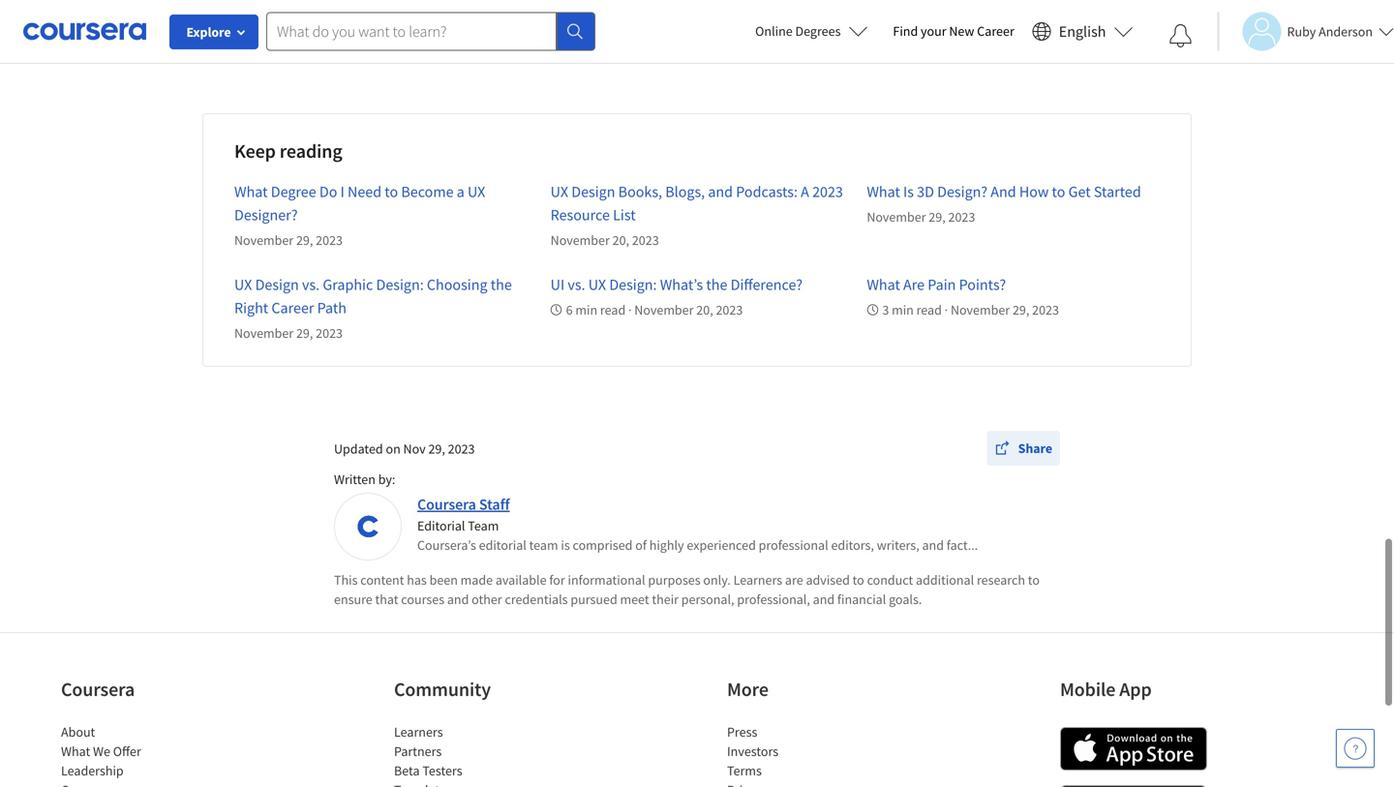 Task type: locate. For each thing, give the bounding box(es) containing it.
2023 inside what is 3d design? and how to get started november 29, 2023
[[948, 208, 975, 225]]

ux inside ux design vs. graphic design: choosing the right career path november 29, 2023
[[234, 275, 252, 294]]

6
[[566, 301, 573, 318]]

0 vertical spatial learners
[[733, 571, 782, 589]]

20, inside ux design books, blogs, and podcasts: a 2023 resource list november 20, 2023
[[612, 231, 629, 249]]

updated on nov 29, 2023
[[334, 440, 475, 457]]

3 list item from the left
[[727, 780, 892, 787]]

design up resource
[[571, 182, 615, 201]]

terms link
[[727, 762, 762, 779]]

explore button
[[169, 15, 258, 49]]

0 horizontal spatial ·
[[628, 301, 632, 318]]

vs. right ui
[[568, 275, 585, 294]]

coursera up about link
[[61, 677, 135, 701]]

1 min from the left
[[575, 301, 597, 318]]

· down pain
[[945, 301, 948, 318]]

design up right
[[255, 275, 299, 294]]

comprised
[[573, 536, 633, 554]]

2 list from the left
[[394, 722, 559, 787]]

1 horizontal spatial design:
[[609, 275, 657, 294]]

are
[[903, 275, 925, 294]]

purposes
[[648, 571, 701, 589]]

read
[[600, 301, 626, 318], [916, 301, 942, 318]]

offer
[[113, 742, 141, 760]]

the inside ux design vs. graphic design: choosing the right career path november 29, 2023
[[491, 275, 512, 294]]

3 list from the left
[[727, 722, 892, 787]]

to left get
[[1052, 182, 1065, 201]]

ensure
[[334, 590, 372, 608]]

reading
[[280, 139, 342, 163]]

0 horizontal spatial the
[[491, 275, 512, 294]]

ux right ui
[[588, 275, 606, 294]]

list item down "offer"
[[61, 780, 226, 787]]

1 read from the left
[[600, 301, 626, 318]]

3d
[[917, 182, 934, 201]]

press investors terms
[[727, 723, 779, 779]]

the right choosing
[[491, 275, 512, 294]]

2 horizontal spatial list item
[[727, 780, 892, 787]]

list containing press
[[727, 722, 892, 787]]

november down right
[[234, 324, 294, 342]]

learners up "partners" link
[[394, 723, 443, 741]]

november inside what is 3d design? and how to get started november 29, 2023
[[867, 208, 926, 225]]

writers,
[[877, 536, 919, 554]]

learners link
[[394, 723, 443, 741]]

0 horizontal spatial list item
[[61, 780, 226, 787]]

financial
[[837, 590, 886, 608]]

list for more
[[727, 722, 892, 787]]

mobile app
[[1060, 677, 1152, 701]]

what up designer?
[[234, 182, 268, 201]]

ux up resource
[[551, 182, 568, 201]]

min right 3
[[892, 301, 914, 318]]

1 horizontal spatial career
[[977, 22, 1014, 40]]

has
[[407, 571, 427, 589]]

1 horizontal spatial vs.
[[568, 275, 585, 294]]

1 list from the left
[[61, 722, 226, 787]]

0 horizontal spatial vs.
[[302, 275, 320, 294]]

design
[[571, 182, 615, 201], [255, 275, 299, 294]]

1 vertical spatial coursera
[[61, 677, 135, 701]]

min for vs.
[[575, 301, 597, 318]]

1 vertical spatial learners
[[394, 723, 443, 741]]

what inside what is 3d design? and how to get started november 29, 2023
[[867, 182, 900, 201]]

design: right the graphic
[[376, 275, 424, 294]]

been
[[429, 571, 458, 589]]

share button
[[987, 431, 1060, 466], [987, 431, 1060, 466]]

community
[[394, 677, 491, 701]]

1 horizontal spatial min
[[892, 301, 914, 318]]

0 vertical spatial coursera
[[417, 495, 476, 514]]

1 vertical spatial career
[[271, 298, 314, 317]]

november inside ux design vs. graphic design: choosing the right career path november 29, 2023
[[234, 324, 294, 342]]

read down what are pain points?
[[916, 301, 942, 318]]

min
[[575, 301, 597, 318], [892, 301, 914, 318]]

what inside what degree do i need to become a ux designer? november 29, 2023
[[234, 182, 268, 201]]

20,
[[612, 231, 629, 249], [696, 301, 713, 318]]

·
[[628, 301, 632, 318], [945, 301, 948, 318]]

design: up 6 min read · november 20, 2023
[[609, 275, 657, 294]]

to up financial
[[853, 571, 864, 589]]

degrees
[[795, 22, 841, 40]]

what for what are pain points?
[[867, 275, 900, 294]]

None search field
[[266, 12, 595, 51]]

3 min read · november 29, 2023
[[882, 301, 1059, 318]]

0 horizontal spatial design
[[255, 275, 299, 294]]

the right what's
[[706, 275, 727, 294]]

coursera's
[[417, 536, 476, 554]]

what degree do i need to become a ux designer? november 29, 2023
[[234, 182, 485, 249]]

written
[[334, 470, 376, 488]]

1 horizontal spatial design
[[571, 182, 615, 201]]

ux up right
[[234, 275, 252, 294]]

20, down list
[[612, 231, 629, 249]]

6 min read · november 20, 2023
[[566, 301, 743, 318]]

min right 6
[[575, 301, 597, 318]]

what left is
[[867, 182, 900, 201]]

0 horizontal spatial min
[[575, 301, 597, 318]]

and left fact...
[[922, 536, 944, 554]]

0 vertical spatial design
[[571, 182, 615, 201]]

and down been on the left bottom of page
[[447, 590, 469, 608]]

what for what degree do i need to become a ux designer? november 29, 2023
[[234, 182, 268, 201]]

design inside ux design books, blogs, and podcasts: a 2023 resource list november 20, 2023
[[571, 182, 615, 201]]

ux
[[468, 182, 485, 201], [551, 182, 568, 201], [234, 275, 252, 294], [588, 275, 606, 294]]

1 vertical spatial design
[[255, 275, 299, 294]]

0 horizontal spatial list
[[61, 722, 226, 787]]

list containing learners
[[394, 722, 559, 787]]

what
[[234, 182, 268, 201], [867, 182, 900, 201], [867, 275, 900, 294], [61, 742, 90, 760]]

a
[[457, 182, 465, 201]]

november down resource
[[551, 231, 610, 249]]

professional
[[759, 536, 828, 554]]

0 horizontal spatial coursera
[[61, 677, 135, 701]]

1 horizontal spatial list
[[394, 722, 559, 787]]

learners inside this content has been made available for informational purposes only. learners are advised to conduct additional research to ensure that courses and other credentials pursued meet their personal, professional, and financial goals.
[[733, 571, 782, 589]]

choosing
[[427, 275, 488, 294]]

team
[[468, 517, 499, 534]]

what is 3d design? and how to get started november 29, 2023
[[867, 182, 1141, 225]]

design inside ux design vs. graphic design: choosing the right career path november 29, 2023
[[255, 275, 299, 294]]

coursera up editorial
[[417, 495, 476, 514]]

0 vertical spatial 20,
[[612, 231, 629, 249]]

list item
[[61, 780, 226, 787], [394, 780, 559, 787], [727, 780, 892, 787]]

1 vs. from the left
[[302, 275, 320, 294]]

and right blogs,
[[708, 182, 733, 201]]

20, down what's
[[696, 301, 713, 318]]

ux design books, blogs, and podcasts: a 2023 resource list link
[[551, 182, 843, 224]]

app
[[1119, 677, 1152, 701]]

about
[[61, 723, 95, 741]]

2 horizontal spatial list
[[727, 722, 892, 787]]

read right 6
[[600, 301, 626, 318]]

what down about link
[[61, 742, 90, 760]]

design for resource
[[571, 182, 615, 201]]

are
[[785, 571, 803, 589]]

1 · from the left
[[628, 301, 632, 318]]

2 list item from the left
[[394, 780, 559, 787]]

ui
[[551, 275, 565, 294]]

share
[[1018, 439, 1052, 457]]

november down is
[[867, 208, 926, 225]]

what's
[[660, 275, 703, 294]]

what are pain points?
[[867, 275, 1006, 294]]

0 horizontal spatial read
[[600, 301, 626, 318]]

english button
[[1024, 0, 1141, 63]]

2023
[[812, 182, 843, 201], [948, 208, 975, 225], [316, 231, 343, 249], [632, 231, 659, 249], [716, 301, 743, 318], [1032, 301, 1059, 318], [316, 324, 343, 342], [448, 440, 475, 457]]

2 min from the left
[[892, 301, 914, 318]]

2023 inside what degree do i need to become a ux designer? november 29, 2023
[[316, 231, 343, 249]]

1 horizontal spatial coursera
[[417, 495, 476, 514]]

pursued
[[571, 590, 617, 608]]

learners
[[733, 571, 782, 589], [394, 723, 443, 741]]

to right need
[[385, 182, 398, 201]]

partners
[[394, 742, 442, 760]]

list item down the testers
[[394, 780, 559, 787]]

1 horizontal spatial the
[[706, 275, 727, 294]]

coursera staff image
[[337, 496, 399, 558]]

for
[[549, 571, 565, 589]]

1 the from the left
[[491, 275, 512, 294]]

· down ui vs. ux design: what's the difference? link
[[628, 301, 632, 318]]

1 list item from the left
[[61, 780, 226, 787]]

1 horizontal spatial read
[[916, 301, 942, 318]]

2 read from the left
[[916, 301, 942, 318]]

1 horizontal spatial list item
[[394, 780, 559, 787]]

find your new career
[[893, 22, 1014, 40]]

become
[[401, 182, 454, 201]]

list item for more
[[727, 780, 892, 787]]

learners up professional,
[[733, 571, 782, 589]]

career left path
[[271, 298, 314, 317]]

coursera inside "coursera staff editorial team coursera's editorial team is comprised of highly experienced professional editors, writers, and fact..."
[[417, 495, 476, 514]]

ux right a
[[468, 182, 485, 201]]

1 horizontal spatial ·
[[945, 301, 948, 318]]

show notifications image
[[1169, 24, 1192, 47]]

0 horizontal spatial 20,
[[612, 231, 629, 249]]

learners inside learners partners beta testers
[[394, 723, 443, 741]]

list containing about
[[61, 722, 226, 787]]

november down designer?
[[234, 231, 294, 249]]

2 the from the left
[[706, 275, 727, 294]]

a
[[801, 182, 809, 201]]

what up 3
[[867, 275, 900, 294]]

1 design: from the left
[[376, 275, 424, 294]]

career right "new"
[[977, 22, 1014, 40]]

29, inside what is 3d design? and how to get started november 29, 2023
[[929, 208, 946, 225]]

list
[[61, 722, 226, 787], [394, 722, 559, 787], [727, 722, 892, 787]]

0 horizontal spatial learners
[[394, 723, 443, 741]]

coursera image
[[23, 16, 146, 47]]

0 horizontal spatial career
[[271, 298, 314, 317]]

ruby anderson
[[1287, 23, 1373, 40]]

their
[[652, 590, 679, 608]]

1 horizontal spatial learners
[[733, 571, 782, 589]]

list item down investors link
[[727, 780, 892, 787]]

coursera staff editorial team coursera's editorial team is comprised of highly experienced professional editors, writers, and fact...
[[417, 495, 978, 554]]

coursera staff link
[[417, 495, 510, 514]]

ux inside what degree do i need to become a ux designer? november 29, 2023
[[468, 182, 485, 201]]

is
[[903, 182, 914, 201]]

2 · from the left
[[945, 301, 948, 318]]

vs. up path
[[302, 275, 320, 294]]

What do you want to learn? text field
[[266, 12, 557, 51]]

what inside about what we offer leadership
[[61, 742, 90, 760]]

investors link
[[727, 742, 779, 760]]

1 vertical spatial 20,
[[696, 301, 713, 318]]

books,
[[618, 182, 662, 201]]

0 horizontal spatial design:
[[376, 275, 424, 294]]



Task type: describe. For each thing, give the bounding box(es) containing it.
get it on google play image
[[1060, 785, 1207, 787]]

made
[[461, 571, 493, 589]]

november inside what degree do i need to become a ux designer? november 29, 2023
[[234, 231, 294, 249]]

podcasts:
[[736, 182, 798, 201]]

need
[[348, 182, 382, 201]]

29, inside ux design vs. graphic design: choosing the right career path november 29, 2023
[[296, 324, 313, 342]]

what for what is 3d design? and how to get started november 29, 2023
[[867, 182, 900, 201]]

what we offer link
[[61, 742, 141, 760]]

and inside ux design books, blogs, and podcasts: a 2023 resource list november 20, 2023
[[708, 182, 733, 201]]

started
[[1094, 182, 1141, 201]]

meet
[[620, 590, 649, 608]]

ui vs. ux design: what's the difference? link
[[551, 275, 803, 294]]

to inside what degree do i need to become a ux designer? november 29, 2023
[[385, 182, 398, 201]]

to right research
[[1028, 571, 1040, 589]]

research
[[977, 571, 1025, 589]]

english
[[1059, 22, 1106, 41]]

vs. inside ux design vs. graphic design: choosing the right career path november 29, 2023
[[302, 275, 320, 294]]

ux design vs. graphic design: choosing the right career path november 29, 2023
[[234, 275, 512, 342]]

staff
[[479, 495, 510, 514]]

to inside what is 3d design? and how to get started november 29, 2023
[[1052, 182, 1065, 201]]

this content has been made available for informational purposes only. learners are advised to conduct additional research to ensure that courses and other credentials pursued meet their personal, professional, and financial goals.
[[334, 571, 1040, 608]]

partners link
[[394, 742, 442, 760]]

what degree do i need to become a ux designer? link
[[234, 182, 485, 224]]

design: inside ux design vs. graphic design: choosing the right career path november 29, 2023
[[376, 275, 424, 294]]

conduct
[[867, 571, 913, 589]]

advised
[[806, 571, 850, 589]]

informational
[[568, 571, 645, 589]]

ux inside ux design books, blogs, and podcasts: a 2023 resource list november 20, 2023
[[551, 182, 568, 201]]

november down points?
[[951, 301, 1010, 318]]

more
[[727, 677, 769, 701]]

download on the app store image
[[1060, 727, 1207, 771]]

of
[[635, 536, 647, 554]]

path
[[317, 298, 347, 317]]

this
[[334, 571, 358, 589]]

1 horizontal spatial 20,
[[696, 301, 713, 318]]

resource
[[551, 205, 610, 224]]

learners partners beta testers
[[394, 723, 462, 779]]

your
[[921, 22, 946, 40]]

on
[[386, 440, 401, 457]]

editorial
[[479, 536, 527, 554]]

2 design: from the left
[[609, 275, 657, 294]]

that
[[375, 590, 398, 608]]

we
[[93, 742, 110, 760]]

nov
[[403, 440, 426, 457]]

explore
[[186, 23, 231, 41]]

min for are
[[892, 301, 914, 318]]

design?
[[937, 182, 988, 201]]

fact...
[[947, 536, 978, 554]]

2023 inside ux design vs. graphic design: choosing the right career path november 29, 2023
[[316, 324, 343, 342]]

online degrees
[[755, 22, 841, 40]]

ux design vs. graphic design: choosing the right career path link
[[234, 275, 512, 317]]

november down ui vs. ux design: what's the difference? link
[[634, 301, 694, 318]]

additional
[[916, 571, 974, 589]]

read for pain
[[916, 301, 942, 318]]

help center image
[[1344, 737, 1367, 760]]

beta testers link
[[394, 762, 462, 779]]

leadership link
[[61, 762, 124, 779]]

what are pain points? link
[[867, 275, 1006, 294]]

personal,
[[681, 590, 734, 608]]

goals.
[[889, 590, 922, 608]]

get
[[1068, 182, 1091, 201]]

list for coursera
[[61, 722, 226, 787]]

find your new career link
[[883, 19, 1024, 44]]

right
[[234, 298, 268, 317]]

list for community
[[394, 722, 559, 787]]

is
[[561, 536, 570, 554]]

new
[[949, 22, 974, 40]]

· for design:
[[628, 301, 632, 318]]

coursera for coursera
[[61, 677, 135, 701]]

read for ux
[[600, 301, 626, 318]]

ruby anderson button
[[1217, 12, 1394, 51]]

experienced
[[687, 536, 756, 554]]

written by:
[[334, 470, 395, 488]]

press
[[727, 723, 757, 741]]

graphic
[[323, 275, 373, 294]]

and inside "coursera staff editorial team coursera's editorial team is comprised of highly experienced professional editors, writers, and fact..."
[[922, 536, 944, 554]]

ux design books, blogs, and podcasts: a 2023 resource list november 20, 2023
[[551, 182, 843, 249]]

keep
[[234, 139, 276, 163]]

ui vs. ux design: what's the difference?
[[551, 275, 803, 294]]

career inside ux design vs. graphic design: choosing the right career path november 29, 2023
[[271, 298, 314, 317]]

design for career
[[255, 275, 299, 294]]

online
[[755, 22, 793, 40]]

beta
[[394, 762, 420, 779]]

what is 3d design? and how to get started link
[[867, 182, 1141, 201]]

testers
[[422, 762, 462, 779]]

online degrees button
[[740, 10, 883, 52]]

2 vs. from the left
[[568, 275, 585, 294]]

content
[[360, 571, 404, 589]]

0 vertical spatial career
[[977, 22, 1014, 40]]

designer?
[[234, 205, 298, 224]]

and down advised
[[813, 590, 835, 608]]

team
[[529, 536, 558, 554]]

ruby
[[1287, 23, 1316, 40]]

29, inside what degree do i need to become a ux designer? november 29, 2023
[[296, 231, 313, 249]]

other
[[472, 590, 502, 608]]

available
[[496, 571, 547, 589]]

highly
[[649, 536, 684, 554]]

pain
[[928, 275, 956, 294]]

3
[[882, 301, 889, 318]]

november inside ux design books, blogs, and podcasts: a 2023 resource list november 20, 2023
[[551, 231, 610, 249]]

keep reading
[[234, 139, 342, 163]]

list item for coursera
[[61, 780, 226, 787]]

difference?
[[731, 275, 803, 294]]

list
[[613, 205, 636, 224]]

· for points?
[[945, 301, 948, 318]]

and
[[991, 182, 1016, 201]]

list item for community
[[394, 780, 559, 787]]

i
[[340, 182, 344, 201]]

investors
[[727, 742, 779, 760]]

coursera for coursera staff editorial team coursera's editorial team is comprised of highly experienced professional editors, writers, and fact...
[[417, 495, 476, 514]]

credentials
[[505, 590, 568, 608]]

press link
[[727, 723, 757, 741]]



Task type: vqa. For each thing, say whether or not it's contained in the screenshot.
"SHARE" button
yes



